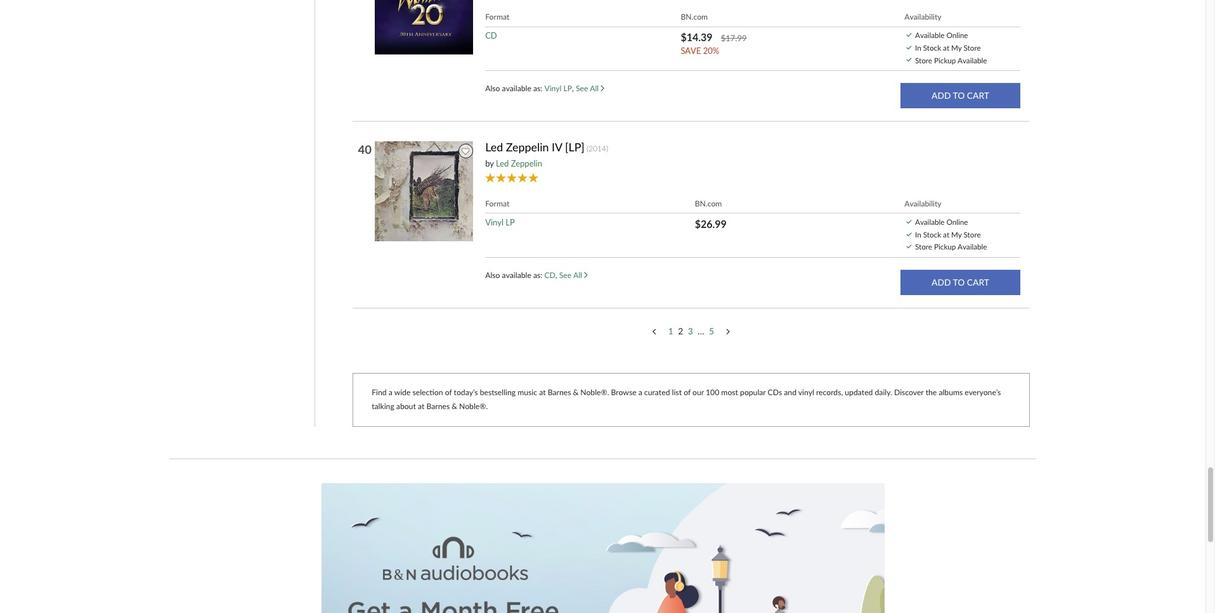 Task type: describe. For each thing, give the bounding box(es) containing it.
see all link for also available as: vinyl lp ,
[[576, 84, 604, 94]]

browse
[[611, 388, 637, 398]]

the
[[926, 388, 937, 398]]

as: for cd
[[533, 271, 543, 281]]

store pickup available for vinyl lp
[[915, 243, 987, 251]]

popular
[[740, 388, 766, 398]]

right image
[[601, 85, 604, 92]]

also available as: vinyl lp ,
[[485, 84, 576, 94]]

availability for cd
[[905, 12, 942, 22]]

pickup for vinyl lp
[[934, 243, 956, 251]]

also for also available as: vinyl lp ,
[[485, 84, 500, 94]]

1 vertical spatial lp
[[506, 218, 515, 228]]

updated
[[845, 388, 873, 398]]

40
[[358, 143, 372, 157]]

$14.39
[[681, 31, 713, 43]]

see all link for also available as: cd ,
[[559, 271, 588, 281]]

1 vertical spatial noble®.
[[459, 402, 488, 412]]

navigation containing 1
[[643, 320, 740, 343]]

format for cd
[[485, 12, 510, 22]]

see all for also available as: cd ,
[[559, 271, 584, 281]]

$26.99 link
[[695, 218, 727, 230]]

1 vertical spatial vinyl
[[485, 218, 504, 228]]

available online for vinyl lp
[[915, 218, 968, 227]]

about
[[396, 402, 416, 412]]

3
[[688, 326, 693, 337]]

vinyl lp
[[485, 218, 515, 228]]

1 2 3 … 5
[[668, 326, 714, 337]]

0 vertical spatial led
[[485, 140, 503, 154]]

1 horizontal spatial lp
[[564, 84, 572, 94]]

see all for also available as: vinyl lp ,
[[576, 84, 601, 94]]

check image for cd
[[906, 33, 912, 37]]

pickup for cd
[[934, 56, 956, 64]]

3 link
[[685, 325, 696, 337]]

today's
[[454, 388, 478, 398]]

wide
[[394, 388, 411, 398]]

$17.99 save 20%
[[681, 33, 747, 56]]

and
[[784, 388, 797, 398]]

daily.
[[875, 388, 892, 398]]

advertisement element
[[321, 484, 884, 614]]

bn.com for vinyl lp
[[695, 199, 722, 209]]

cds
[[768, 388, 782, 398]]

led zeppelin link
[[496, 159, 542, 169]]

available online for cd
[[915, 31, 968, 40]]

1
[[668, 326, 673, 337]]

(2014)
[[587, 144, 608, 154]]

$14.39 link
[[681, 31, 713, 43]]

0 vertical spatial ,
[[572, 84, 574, 94]]

find
[[372, 388, 387, 398]]

list
[[672, 388, 682, 398]]

1 of from the left
[[445, 388, 452, 398]]

[lp]
[[565, 140, 585, 154]]

all for also available as: vinyl lp ,
[[590, 84, 599, 94]]

in for vinyl lp
[[915, 230, 921, 239]]

online for vinyl lp
[[947, 218, 968, 227]]

find a wide selection of today's bestselling music at barnes & noble®. browse a curated list of our 100 most popular cds and vinyl records, updated daily. discover the albums everyone's talking about at barnes & noble®.
[[372, 388, 1001, 412]]

led zeppelin iv [lp] link
[[485, 140, 585, 154]]

availability for vinyl lp
[[905, 199, 942, 209]]

100
[[706, 388, 719, 398]]

check image for vinyl lp
[[906, 245, 912, 249]]

check image for vinyl lp
[[906, 220, 912, 224]]

my store for vinyl lp
[[951, 230, 981, 239]]

curated
[[644, 388, 670, 398]]

format for vinyl lp
[[485, 199, 510, 209]]

bestselling
[[480, 388, 516, 398]]

1 vertical spatial zeppelin
[[511, 159, 542, 169]]

0 horizontal spatial &
[[452, 402, 457, 412]]

5 link
[[706, 325, 717, 337]]



Task type: vqa. For each thing, say whether or not it's contained in the screenshot.
the left was
no



Task type: locate. For each thing, give the bounding box(es) containing it.
0 vertical spatial pickup
[[934, 56, 956, 64]]

bn.com up $14.39 link
[[681, 12, 708, 22]]

noble®. down today's
[[459, 402, 488, 412]]

store for cd
[[915, 56, 932, 64]]

2 check image from the top
[[906, 233, 912, 237]]

& down today's
[[452, 402, 457, 412]]

1 vertical spatial available
[[502, 271, 531, 281]]

1 in stock at my store from the top
[[915, 43, 981, 52]]

as: for vinyl
[[533, 84, 543, 94]]

0 horizontal spatial barnes
[[426, 402, 450, 412]]

save
[[681, 46, 701, 56]]

1 horizontal spatial ,
[[572, 84, 574, 94]]

store
[[915, 56, 932, 64], [915, 243, 932, 251]]

1 vertical spatial led
[[496, 159, 509, 169]]

1 vertical spatial bn.com
[[695, 199, 722, 209]]

0 vertical spatial my store
[[951, 43, 981, 52]]

discover
[[894, 388, 924, 398]]

led up "by"
[[485, 140, 503, 154]]

1 also from the top
[[485, 84, 500, 94]]

1 vertical spatial stock
[[923, 230, 941, 239]]

barnes down selection
[[426, 402, 450, 412]]

0 vertical spatial lp
[[564, 84, 572, 94]]

0 vertical spatial in stock at my store
[[915, 43, 981, 52]]

1 format from the top
[[485, 12, 510, 22]]

20: 20th anniversary image
[[374, 0, 476, 55]]

1 a from the left
[[389, 388, 392, 398]]

all for also available as: cd ,
[[573, 271, 582, 281]]

as:
[[533, 84, 543, 94], [533, 271, 543, 281]]

bn.com
[[681, 12, 708, 22], [695, 199, 722, 209]]

bn.com for cd
[[681, 12, 708, 22]]

3 check image from the top
[[906, 220, 912, 224]]

right image
[[584, 272, 588, 279]]

1 vertical spatial see all
[[559, 271, 584, 281]]

available down vinyl lp
[[502, 271, 531, 281]]

check image
[[906, 58, 912, 62], [906, 233, 912, 237], [906, 245, 912, 249]]

a right 'browse'
[[639, 388, 642, 398]]

stock for vinyl lp
[[923, 230, 941, 239]]

0 vertical spatial cd link
[[485, 31, 497, 41]]

2 in stock at my store from the top
[[915, 230, 981, 239]]

2 available online from the top
[[915, 218, 968, 227]]

store pickup available
[[915, 56, 987, 64], [915, 243, 987, 251]]

1 vertical spatial available online
[[915, 218, 968, 227]]

my store for cd
[[951, 43, 981, 52]]

0 vertical spatial &
[[573, 388, 579, 398]]

, left right icon
[[556, 271, 557, 281]]

0 horizontal spatial all
[[573, 271, 582, 281]]

$17.99
[[721, 33, 747, 43]]

records,
[[816, 388, 843, 398]]

available
[[915, 31, 945, 40], [958, 56, 987, 64], [915, 218, 945, 227], [958, 243, 987, 251]]

availability
[[905, 12, 942, 22], [905, 199, 942, 209]]

3 check image from the top
[[906, 245, 912, 249]]

None submit
[[901, 83, 1020, 109], [901, 270, 1020, 296], [901, 83, 1020, 109], [901, 270, 1020, 296]]

0 vertical spatial store pickup available
[[915, 56, 987, 64]]

by
[[485, 159, 494, 169]]

also
[[485, 84, 500, 94], [485, 271, 500, 281]]

0 vertical spatial zeppelin
[[506, 140, 549, 154]]

2 store from the top
[[915, 243, 932, 251]]

navigation
[[643, 320, 740, 343]]

1 horizontal spatial cd link
[[544, 271, 556, 281]]

0 vertical spatial also
[[485, 84, 500, 94]]

vinyl lp link
[[544, 84, 572, 94], [485, 218, 515, 228]]

1 horizontal spatial all
[[590, 84, 599, 94]]

iv
[[552, 140, 562, 154]]

2 availability from the top
[[905, 199, 942, 209]]

online
[[947, 31, 968, 40], [947, 218, 968, 227]]

1 my store from the top
[[951, 43, 981, 52]]

2 a from the left
[[639, 388, 642, 398]]

2 online from the top
[[947, 218, 968, 227]]

1 vertical spatial ,
[[556, 271, 557, 281]]

1 vertical spatial format
[[485, 199, 510, 209]]

stock
[[923, 43, 941, 52], [923, 230, 941, 239]]

1 horizontal spatial noble®.
[[581, 388, 609, 398]]

1 vertical spatial all
[[573, 271, 582, 281]]

1 vertical spatial store
[[915, 243, 932, 251]]

bn.com up $26.99 link
[[695, 199, 722, 209]]

1 stock from the top
[[923, 43, 941, 52]]

0 horizontal spatial vinyl
[[485, 218, 504, 228]]

check image
[[906, 33, 912, 37], [906, 46, 912, 50], [906, 220, 912, 224]]

0 vertical spatial see all
[[576, 84, 601, 94]]

lp up the also available as: cd ,
[[506, 218, 515, 228]]

1 link
[[666, 325, 676, 337]]

1 vertical spatial barnes
[[426, 402, 450, 412]]

1 vertical spatial my store
[[951, 230, 981, 239]]

noble®.
[[581, 388, 609, 398], [459, 402, 488, 412]]

zeppelin down led zeppelin iv [lp] link
[[511, 159, 542, 169]]

1 vertical spatial store pickup available
[[915, 243, 987, 251]]

zeppelin up led zeppelin link
[[506, 140, 549, 154]]

2
[[678, 326, 683, 337]]

led zeppelin iv [lp] (2014) by led zeppelin
[[485, 140, 608, 169]]

0 vertical spatial availability
[[905, 12, 942, 22]]

2 vertical spatial check image
[[906, 245, 912, 249]]

0 horizontal spatial lp
[[506, 218, 515, 228]]

2 check image from the top
[[906, 46, 912, 50]]

, left right image
[[572, 84, 574, 94]]

1 check image from the top
[[906, 58, 912, 62]]

0 vertical spatial vinyl
[[544, 84, 562, 94]]

albums
[[939, 388, 963, 398]]

1 vertical spatial pickup
[[934, 243, 956, 251]]

&
[[573, 388, 579, 398], [452, 402, 457, 412]]

cd
[[485, 31, 497, 41], [544, 271, 556, 281]]

available up led zeppelin iv [lp] link
[[502, 84, 531, 94]]

0 vertical spatial bn.com
[[681, 12, 708, 22]]

2 vertical spatial check image
[[906, 220, 912, 224]]

0 vertical spatial stock
[[923, 43, 941, 52]]

a right find
[[389, 388, 392, 398]]

0 vertical spatial see all link
[[576, 84, 604, 94]]

0 horizontal spatial a
[[389, 388, 392, 398]]

in stock at my store
[[915, 43, 981, 52], [915, 230, 981, 239]]

1 horizontal spatial a
[[639, 388, 642, 398]]

1 vertical spatial see
[[559, 271, 572, 281]]

barnes
[[548, 388, 571, 398], [426, 402, 450, 412]]

1 horizontal spatial barnes
[[548, 388, 571, 398]]

1 vertical spatial in stock at my store
[[915, 230, 981, 239]]

vinyl
[[798, 388, 814, 398]]

1 horizontal spatial cd
[[544, 271, 556, 281]]

1 store from the top
[[915, 56, 932, 64]]

1 vertical spatial vinyl lp link
[[485, 218, 515, 228]]

see left right image
[[576, 84, 588, 94]]

0 horizontal spatial ,
[[556, 271, 557, 281]]

1 horizontal spatial vinyl
[[544, 84, 562, 94]]

…
[[698, 326, 704, 337]]

online for cd
[[947, 31, 968, 40]]

2 stock from the top
[[923, 230, 941, 239]]

talking
[[372, 402, 394, 412]]

0 horizontal spatial vinyl lp link
[[485, 218, 515, 228]]

vinyl left right image
[[544, 84, 562, 94]]

0 vertical spatial online
[[947, 31, 968, 40]]

5
[[709, 326, 714, 337]]

0 vertical spatial cd
[[485, 31, 497, 41]]

pickup
[[934, 56, 956, 64], [934, 243, 956, 251]]

1 vertical spatial availability
[[905, 199, 942, 209]]

2 of from the left
[[684, 388, 691, 398]]

available online
[[915, 31, 968, 40], [915, 218, 968, 227]]

barnes right the music
[[548, 388, 571, 398]]

in
[[915, 43, 921, 52], [915, 230, 921, 239]]

available for cd
[[502, 271, 531, 281]]

1 pickup from the top
[[934, 56, 956, 64]]

1 available online from the top
[[915, 31, 968, 40]]

1 online from the top
[[947, 31, 968, 40]]

check image for cd
[[906, 58, 912, 62]]

of
[[445, 388, 452, 398], [684, 388, 691, 398]]

2 also from the top
[[485, 271, 500, 281]]

most
[[721, 388, 738, 398]]

see left right icon
[[559, 271, 572, 281]]

2 available from the top
[[502, 271, 531, 281]]

1 horizontal spatial of
[[684, 388, 691, 398]]

lp left right image
[[564, 84, 572, 94]]

1 check image from the top
[[906, 33, 912, 37]]

0 vertical spatial format
[[485, 12, 510, 22]]

store pickup available for cd
[[915, 56, 987, 64]]

my store
[[951, 43, 981, 52], [951, 230, 981, 239]]

2 in from the top
[[915, 230, 921, 239]]

1 vertical spatial &
[[452, 402, 457, 412]]

1 horizontal spatial &
[[573, 388, 579, 398]]

vinyl lp link up the also available as: cd ,
[[485, 218, 515, 228]]

1 vertical spatial check image
[[906, 46, 912, 50]]

available
[[502, 84, 531, 94], [502, 271, 531, 281]]

store for vinyl lp
[[915, 243, 932, 251]]

led right "by"
[[496, 159, 509, 169]]

zeppelin
[[506, 140, 549, 154], [511, 159, 542, 169]]

in stock at my store for cd
[[915, 43, 981, 52]]

20%
[[703, 46, 719, 56]]

see
[[576, 84, 588, 94], [559, 271, 572, 281]]

of left today's
[[445, 388, 452, 398]]

at
[[943, 43, 950, 52], [943, 230, 950, 239], [539, 388, 546, 398], [418, 402, 425, 412]]

led zeppelin iv [lp] image
[[374, 141, 476, 242]]

also available as: cd ,
[[485, 271, 559, 281]]

0 vertical spatial store
[[915, 56, 932, 64]]

0 vertical spatial available
[[502, 84, 531, 94]]

noble®. left 'browse'
[[581, 388, 609, 398]]

also for also available as: cd ,
[[485, 271, 500, 281]]

0 horizontal spatial of
[[445, 388, 452, 398]]

0 horizontal spatial noble®.
[[459, 402, 488, 412]]

vinyl lp link left right image
[[544, 84, 572, 94]]

lp
[[564, 84, 572, 94], [506, 218, 515, 228]]

0 vertical spatial check image
[[906, 58, 912, 62]]

all left right icon
[[573, 271, 582, 281]]

1 vertical spatial online
[[947, 218, 968, 227]]

0 horizontal spatial cd link
[[485, 31, 497, 41]]

0 vertical spatial check image
[[906, 33, 912, 37]]

1 horizontal spatial see
[[576, 84, 588, 94]]

available for vinyl lp
[[502, 84, 531, 94]]

2 pickup from the top
[[934, 243, 956, 251]]

1 store pickup available from the top
[[915, 56, 987, 64]]

see all
[[576, 84, 601, 94], [559, 271, 584, 281]]

0 vertical spatial all
[[590, 84, 599, 94]]

0 horizontal spatial see
[[559, 271, 572, 281]]

1 as: from the top
[[533, 84, 543, 94]]

of right list
[[684, 388, 691, 398]]

as: up led zeppelin iv [lp] link
[[533, 84, 543, 94]]

format
[[485, 12, 510, 22], [485, 199, 510, 209]]

1 vertical spatial cd link
[[544, 271, 556, 281]]

2 my store from the top
[[951, 230, 981, 239]]

2 store pickup available from the top
[[915, 243, 987, 251]]

see for also available as: cd ,
[[559, 271, 572, 281]]

1 vertical spatial in
[[915, 230, 921, 239]]

a
[[389, 388, 392, 398], [639, 388, 642, 398]]

as: left right icon
[[533, 271, 543, 281]]

1 vertical spatial check image
[[906, 233, 912, 237]]

2 as: from the top
[[533, 271, 543, 281]]

1 vertical spatial as:
[[533, 271, 543, 281]]

0 vertical spatial available online
[[915, 31, 968, 40]]

1 available from the top
[[502, 84, 531, 94]]

vinyl down "by"
[[485, 218, 504, 228]]

1 horizontal spatial vinyl lp link
[[544, 84, 572, 94]]

& left 'browse'
[[573, 388, 579, 398]]

0 vertical spatial in
[[915, 43, 921, 52]]

selection
[[413, 388, 443, 398]]

,
[[572, 84, 574, 94], [556, 271, 557, 281]]

all
[[590, 84, 599, 94], [573, 271, 582, 281]]

everyone's
[[965, 388, 1001, 398]]

0 vertical spatial barnes
[[548, 388, 571, 398]]

1 vertical spatial cd
[[544, 271, 556, 281]]

1 in from the top
[[915, 43, 921, 52]]

all left right image
[[590, 84, 599, 94]]

1 availability from the top
[[905, 12, 942, 22]]

vinyl
[[544, 84, 562, 94], [485, 218, 504, 228]]

$26.99
[[695, 218, 727, 230]]

0 horizontal spatial cd
[[485, 31, 497, 41]]

see all link
[[576, 84, 604, 94], [559, 271, 588, 281]]

1 vertical spatial see all link
[[559, 271, 588, 281]]

0 vertical spatial see
[[576, 84, 588, 94]]

0 vertical spatial as:
[[533, 84, 543, 94]]

music
[[518, 388, 537, 398]]

2 format from the top
[[485, 199, 510, 209]]

led
[[485, 140, 503, 154], [496, 159, 509, 169]]

in for cd
[[915, 43, 921, 52]]

stock for cd
[[923, 43, 941, 52]]

0 vertical spatial noble®.
[[581, 388, 609, 398]]

cd link
[[485, 31, 497, 41], [544, 271, 556, 281]]

in stock at my store for vinyl lp
[[915, 230, 981, 239]]

our
[[693, 388, 704, 398]]

1 vertical spatial also
[[485, 271, 500, 281]]

0 vertical spatial vinyl lp link
[[544, 84, 572, 94]]

see for also available as: vinyl lp ,
[[576, 84, 588, 94]]



